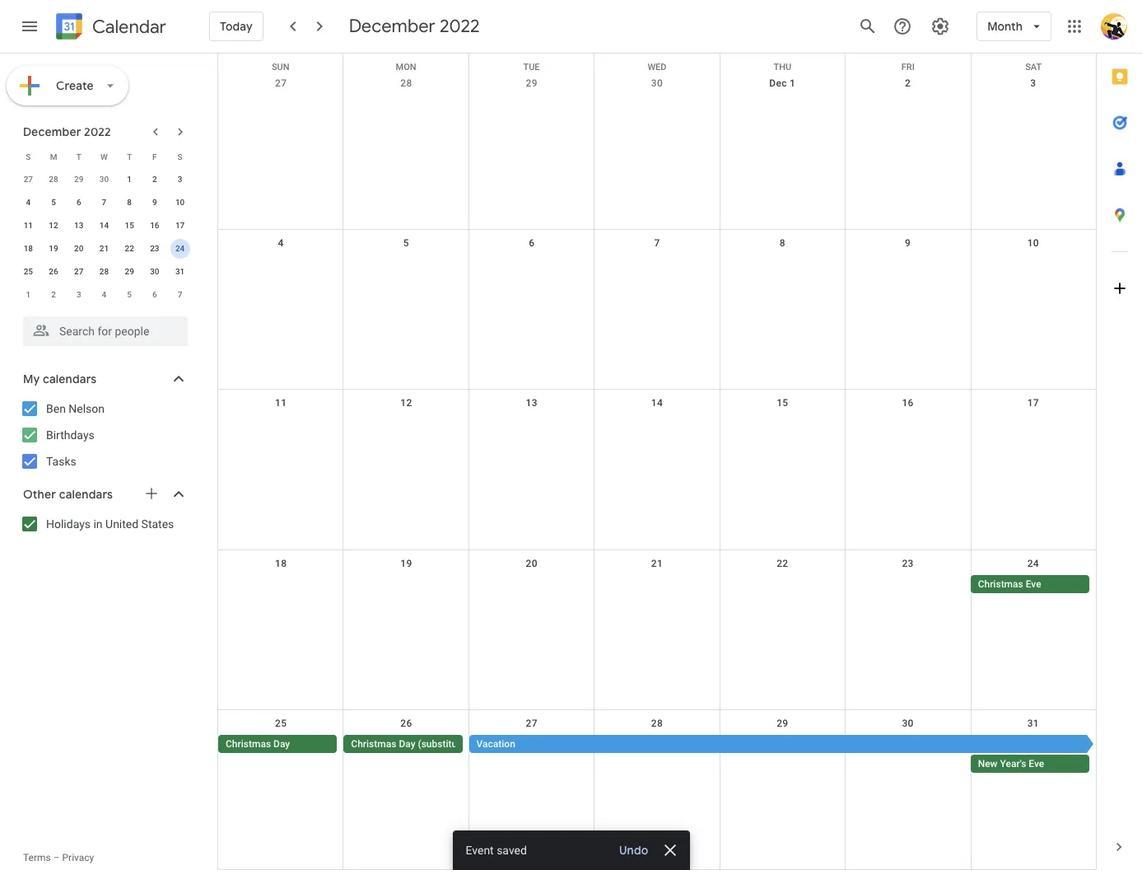 Task type: vqa. For each thing, say whether or not it's contained in the screenshot.


Task type: describe. For each thing, give the bounding box(es) containing it.
26 inside grid
[[401, 718, 412, 729]]

12 element
[[44, 216, 63, 236]]

w
[[101, 152, 108, 161]]

1 horizontal spatial december
[[349, 15, 436, 38]]

1 vertical spatial december
[[23, 124, 81, 139]]

ben
[[46, 402, 66, 415]]

my
[[23, 372, 40, 386]]

30 element
[[145, 262, 165, 282]]

17 inside row group
[[175, 221, 185, 230]]

nelson
[[69, 402, 105, 415]]

24 inside the 24 element
[[175, 244, 185, 253]]

21 inside grid
[[652, 558, 663, 569]]

8 for december 2022
[[127, 198, 132, 207]]

25 element
[[18, 262, 38, 282]]

4 for december 2022
[[26, 198, 31, 207]]

6 for sun
[[529, 237, 535, 249]]

birthdays
[[46, 428, 95, 442]]

0 horizontal spatial 2022
[[84, 124, 111, 139]]

today button
[[209, 7, 263, 46]]

terms
[[23, 852, 51, 864]]

november 27 element
[[18, 170, 38, 190]]

vacation button
[[469, 735, 1097, 753]]

2 inside row
[[51, 290, 56, 299]]

today
[[220, 19, 253, 34]]

january 4 element
[[94, 285, 114, 305]]

january 2 element
[[44, 285, 63, 305]]

dec
[[770, 77, 788, 89]]

january 5 element
[[120, 285, 139, 305]]

13 inside row group
[[74, 221, 84, 230]]

25 inside grid
[[275, 718, 287, 729]]

11 inside grid
[[275, 397, 287, 409]]

19 inside row group
[[49, 244, 58, 253]]

29 up 'vacation' button in the bottom of the page
[[777, 718, 789, 729]]

15 inside grid
[[777, 397, 789, 409]]

november 30 element
[[94, 170, 114, 190]]

0 vertical spatial december 2022
[[349, 15, 480, 38]]

16 inside grid
[[903, 397, 914, 409]]

2 for dec 1
[[906, 77, 911, 89]]

month
[[988, 19, 1023, 34]]

18 inside row group
[[24, 244, 33, 253]]

23 inside grid
[[903, 558, 914, 569]]

f
[[153, 152, 157, 161]]

19 element
[[44, 239, 63, 259]]

10 element
[[170, 193, 190, 213]]

christmas day (substitute)
[[351, 738, 470, 750]]

22 inside 22 'element'
[[125, 244, 134, 253]]

grid containing 27
[[218, 54, 1097, 870]]

calendars for my calendars
[[43, 372, 97, 386]]

21 element
[[94, 239, 114, 259]]

row containing s
[[16, 145, 193, 168]]

christmas for christmas day
[[226, 738, 271, 750]]

0 horizontal spatial december 2022
[[23, 124, 111, 139]]

january 6 element
[[145, 285, 165, 305]]

31 inside december 2022 grid
[[175, 267, 185, 276]]

1 s from the left
[[26, 152, 31, 161]]

event saved
[[466, 844, 527, 857]]

sun
[[272, 62, 290, 73]]

calendar element
[[53, 10, 166, 46]]

december 2022 grid
[[16, 145, 193, 307]]

0 vertical spatial 2022
[[440, 15, 480, 38]]

states
[[141, 517, 174, 531]]

other calendars
[[23, 487, 113, 502]]

thu
[[774, 62, 792, 73]]

27 element
[[69, 262, 89, 282]]

tasks
[[46, 455, 76, 468]]

19 inside grid
[[401, 558, 412, 569]]

settings menu image
[[931, 16, 951, 36]]

january 7 element
[[170, 285, 190, 305]]

21 inside 21 element
[[100, 244, 109, 253]]

3 for 1
[[178, 175, 182, 184]]

other calendars button
[[3, 481, 204, 508]]

christmas for christmas day (substitute)
[[351, 738, 397, 750]]

tue
[[524, 62, 540, 73]]

january 3 element
[[69, 285, 89, 305]]

holidays
[[46, 517, 91, 531]]

christmas eve
[[979, 578, 1042, 590]]

month button
[[977, 7, 1052, 46]]

other
[[23, 487, 56, 502]]

november 29 element
[[69, 170, 89, 190]]

Search for people text field
[[33, 316, 178, 346]]

mon
[[396, 62, 417, 73]]

0 vertical spatial 20
[[74, 244, 84, 253]]

3 for dec 1
[[1031, 77, 1037, 89]]



Task type: locate. For each thing, give the bounding box(es) containing it.
0 vertical spatial 22
[[125, 244, 134, 253]]

privacy link
[[62, 852, 94, 864]]

december 2022 up mon
[[349, 15, 480, 38]]

new
[[979, 758, 998, 769]]

day for christmas day
[[274, 738, 290, 750]]

29 down tue
[[526, 77, 538, 89]]

22
[[125, 244, 134, 253], [777, 558, 789, 569]]

support image
[[893, 16, 913, 36]]

sat
[[1026, 62, 1043, 73]]

1 vertical spatial 3
[[178, 175, 182, 184]]

2 horizontal spatial christmas
[[979, 578, 1024, 590]]

0 vertical spatial 12
[[49, 221, 58, 230]]

1 horizontal spatial s
[[178, 152, 183, 161]]

0 vertical spatial 25
[[24, 267, 33, 276]]

vacation
[[477, 738, 516, 750]]

my calendars
[[23, 372, 97, 386]]

28 inside 'element'
[[100, 267, 109, 276]]

24 down '17' element
[[175, 244, 185, 253]]

row group
[[16, 168, 193, 307]]

10 inside grid
[[1028, 237, 1040, 249]]

0 vertical spatial 16
[[150, 221, 159, 230]]

31 element
[[170, 262, 190, 282]]

row
[[218, 54, 1097, 73], [218, 70, 1097, 230], [16, 145, 193, 168], [16, 168, 193, 191], [16, 191, 193, 214], [16, 214, 193, 237], [218, 230, 1097, 390], [16, 237, 193, 260], [16, 260, 193, 283], [16, 283, 193, 307], [218, 390, 1097, 550], [218, 550, 1097, 710], [218, 710, 1097, 870]]

16 element
[[145, 216, 165, 236]]

31 down 24 cell
[[175, 267, 185, 276]]

dec 1
[[770, 77, 796, 89]]

4 for sun
[[278, 237, 284, 249]]

terms link
[[23, 852, 51, 864]]

united
[[106, 517, 139, 531]]

christmas
[[979, 578, 1024, 590], [226, 738, 271, 750], [351, 738, 397, 750]]

1 horizontal spatial 5
[[127, 290, 132, 299]]

7 for sun
[[655, 237, 660, 249]]

1 vertical spatial 2022
[[84, 124, 111, 139]]

14
[[100, 221, 109, 230], [652, 397, 663, 409]]

fri
[[902, 62, 915, 73]]

christmas eve button
[[971, 575, 1090, 593]]

december 2022 up m
[[23, 124, 111, 139]]

1 vertical spatial december 2022
[[23, 124, 111, 139]]

11 inside 11 element
[[24, 221, 33, 230]]

my calendars button
[[3, 366, 204, 392]]

20 element
[[69, 239, 89, 259]]

24 element
[[170, 239, 190, 259]]

2 vertical spatial 5
[[127, 290, 132, 299]]

t left "f"
[[127, 152, 132, 161]]

5 for december 2022
[[51, 198, 56, 207]]

14 inside december 2022 grid
[[100, 221, 109, 230]]

9 for sun
[[906, 237, 911, 249]]

4
[[26, 198, 31, 207], [278, 237, 284, 249], [102, 290, 107, 299]]

1 horizontal spatial 16
[[903, 397, 914, 409]]

tab list
[[1098, 54, 1143, 824]]

1 horizontal spatial 14
[[652, 397, 663, 409]]

undo
[[620, 843, 649, 858]]

holidays in united states
[[46, 517, 174, 531]]

25
[[24, 267, 33, 276], [275, 718, 287, 729]]

christmas for christmas eve
[[979, 578, 1024, 590]]

1 horizontal spatial 4
[[102, 290, 107, 299]]

29 left november 30 element on the left
[[74, 175, 84, 184]]

22 element
[[120, 239, 139, 259]]

wed
[[648, 62, 667, 73]]

row containing sun
[[218, 54, 1097, 73]]

4 inside january 4 element
[[102, 290, 107, 299]]

in
[[93, 517, 103, 531]]

calendars for other calendars
[[59, 487, 113, 502]]

0 vertical spatial 31
[[175, 267, 185, 276]]

grid
[[218, 54, 1097, 870]]

12 inside "element"
[[49, 221, 58, 230]]

24 inside grid
[[1028, 558, 1040, 569]]

6 for december 2022
[[77, 198, 81, 207]]

28 element
[[94, 262, 114, 282]]

0 horizontal spatial 3
[[77, 290, 81, 299]]

new year's eve
[[979, 758, 1045, 769]]

s
[[26, 152, 31, 161], [178, 152, 183, 161]]

0 horizontal spatial 19
[[49, 244, 58, 253]]

1 vertical spatial 19
[[401, 558, 412, 569]]

29 down 22 'element'
[[125, 267, 134, 276]]

1 horizontal spatial 26
[[401, 718, 412, 729]]

0 horizontal spatial 11
[[24, 221, 33, 230]]

2 day from the left
[[399, 738, 416, 750]]

1 right november 30 element on the left
[[127, 175, 132, 184]]

calendar
[[92, 15, 166, 38]]

year's
[[1001, 758, 1027, 769]]

3
[[1031, 77, 1037, 89], [178, 175, 182, 184], [77, 290, 81, 299]]

t up november 29 element
[[76, 152, 81, 161]]

0 vertical spatial 14
[[100, 221, 109, 230]]

0 horizontal spatial 20
[[74, 244, 84, 253]]

2
[[906, 77, 911, 89], [152, 175, 157, 184], [51, 290, 56, 299]]

1 inside row
[[26, 290, 31, 299]]

3 inside grid
[[1031, 77, 1037, 89]]

0 horizontal spatial 4
[[26, 198, 31, 207]]

18 inside grid
[[275, 558, 287, 569]]

0 horizontal spatial 14
[[100, 221, 109, 230]]

24 cell
[[167, 237, 193, 260]]

1 horizontal spatial 13
[[526, 397, 538, 409]]

day for christmas day (substitute)
[[399, 738, 416, 750]]

0 vertical spatial eve
[[1026, 578, 1042, 590]]

6 inside grid
[[529, 237, 535, 249]]

0 horizontal spatial 2
[[51, 290, 56, 299]]

undo button
[[613, 842, 655, 859]]

8
[[127, 198, 132, 207], [780, 237, 786, 249]]

m
[[50, 152, 57, 161]]

5 inside row
[[127, 290, 132, 299]]

0 horizontal spatial 12
[[49, 221, 58, 230]]

1 vertical spatial 12
[[401, 397, 412, 409]]

day
[[274, 738, 290, 750], [399, 738, 416, 750]]

7 inside grid
[[655, 237, 660, 249]]

8 inside row group
[[127, 198, 132, 207]]

10 for december 2022
[[175, 198, 185, 207]]

12
[[49, 221, 58, 230], [401, 397, 412, 409]]

1 vertical spatial 31
[[1028, 718, 1040, 729]]

0 vertical spatial 11
[[24, 221, 33, 230]]

1 horizontal spatial 25
[[275, 718, 287, 729]]

11
[[24, 221, 33, 230], [275, 397, 287, 409]]

5
[[51, 198, 56, 207], [404, 237, 410, 249], [127, 290, 132, 299]]

0 horizontal spatial t
[[76, 152, 81, 161]]

1 horizontal spatial 9
[[906, 237, 911, 249]]

14 inside grid
[[652, 397, 663, 409]]

8 for sun
[[780, 237, 786, 249]]

2 down 26 element
[[51, 290, 56, 299]]

26 inside row group
[[49, 267, 58, 276]]

christmas day
[[226, 738, 290, 750]]

23
[[150, 244, 159, 253], [903, 558, 914, 569]]

3 down "27" element
[[77, 290, 81, 299]]

ben nelson
[[46, 402, 105, 415]]

privacy
[[62, 852, 94, 864]]

15 inside 15 element
[[125, 221, 134, 230]]

27
[[275, 77, 287, 89], [24, 175, 33, 184], [74, 267, 84, 276], [526, 718, 538, 729]]

29 inside 29 element
[[125, 267, 134, 276]]

16
[[150, 221, 159, 230], [903, 397, 914, 409]]

1 vertical spatial 25
[[275, 718, 287, 729]]

0 vertical spatial 5
[[51, 198, 56, 207]]

0 horizontal spatial 5
[[51, 198, 56, 207]]

0 vertical spatial 17
[[175, 221, 185, 230]]

6
[[77, 198, 81, 207], [529, 237, 535, 249], [152, 290, 157, 299]]

0 horizontal spatial 21
[[100, 244, 109, 253]]

1 horizontal spatial 2
[[152, 175, 157, 184]]

17
[[175, 221, 185, 230], [1028, 397, 1040, 409]]

29
[[526, 77, 538, 89], [74, 175, 84, 184], [125, 267, 134, 276], [777, 718, 789, 729]]

7 for december 2022
[[102, 198, 107, 207]]

5 inside grid
[[404, 237, 410, 249]]

29 element
[[120, 262, 139, 282]]

8 inside grid
[[780, 237, 786, 249]]

0 horizontal spatial 18
[[24, 244, 33, 253]]

0 vertical spatial 13
[[74, 221, 84, 230]]

18
[[24, 244, 33, 253], [275, 558, 287, 569]]

add other calendars image
[[143, 485, 160, 502]]

terms – privacy
[[23, 852, 94, 864]]

4 inside grid
[[278, 237, 284, 249]]

11 element
[[18, 216, 38, 236]]

3 inside row
[[77, 290, 81, 299]]

0 vertical spatial 15
[[125, 221, 134, 230]]

3 up 10 'element'
[[178, 175, 182, 184]]

eve
[[1026, 578, 1042, 590], [1029, 758, 1045, 769]]

1 horizontal spatial 6
[[152, 290, 157, 299]]

0 horizontal spatial day
[[274, 738, 290, 750]]

13 element
[[69, 216, 89, 236]]

26
[[49, 267, 58, 276], [401, 718, 412, 729]]

calendars up the ben nelson
[[43, 372, 97, 386]]

16 inside december 2022 grid
[[150, 221, 159, 230]]

december
[[349, 15, 436, 38], [23, 124, 81, 139]]

november 28 element
[[44, 170, 63, 190]]

create button
[[7, 66, 128, 105]]

13 inside grid
[[526, 397, 538, 409]]

0 horizontal spatial s
[[26, 152, 31, 161]]

2022
[[440, 15, 480, 38], [84, 124, 111, 139]]

2 down "f"
[[152, 175, 157, 184]]

17 inside grid
[[1028, 397, 1040, 409]]

1 vertical spatial 17
[[1028, 397, 1040, 409]]

s up "november 27" element at the top left of the page
[[26, 152, 31, 161]]

0 horizontal spatial 31
[[175, 267, 185, 276]]

0 horizontal spatial 22
[[125, 244, 134, 253]]

1 inside grid
[[790, 77, 796, 89]]

0 vertical spatial december
[[349, 15, 436, 38]]

1 down 25 element
[[26, 290, 31, 299]]

t
[[76, 152, 81, 161], [127, 152, 132, 161]]

2 horizontal spatial 4
[[278, 237, 284, 249]]

0 vertical spatial 3
[[1031, 77, 1037, 89]]

1 horizontal spatial 23
[[903, 558, 914, 569]]

1 vertical spatial 11
[[275, 397, 287, 409]]

1 horizontal spatial 2022
[[440, 15, 480, 38]]

(substitute)
[[418, 738, 470, 750]]

23 element
[[145, 239, 165, 259]]

25 inside december 2022 grid
[[24, 267, 33, 276]]

5 for sun
[[404, 237, 410, 249]]

1 horizontal spatial 17
[[1028, 397, 1040, 409]]

12 inside grid
[[401, 397, 412, 409]]

1 horizontal spatial 31
[[1028, 718, 1040, 729]]

26 element
[[44, 262, 63, 282]]

0 horizontal spatial 25
[[24, 267, 33, 276]]

2 t from the left
[[127, 152, 132, 161]]

25 up christmas day button
[[275, 718, 287, 729]]

1 horizontal spatial 19
[[401, 558, 412, 569]]

24
[[175, 244, 185, 253], [1028, 558, 1040, 569]]

2 for 1
[[152, 175, 157, 184]]

christmas day button
[[218, 735, 337, 753]]

2 s from the left
[[178, 152, 183, 161]]

15 element
[[120, 216, 139, 236]]

december up m
[[23, 124, 81, 139]]

None search field
[[0, 310, 204, 346]]

0 horizontal spatial 8
[[127, 198, 132, 207]]

–
[[53, 852, 60, 864]]

10 for sun
[[1028, 237, 1040, 249]]

1 vertical spatial 24
[[1028, 558, 1040, 569]]

15
[[125, 221, 134, 230], [777, 397, 789, 409]]

1 vertical spatial 14
[[652, 397, 663, 409]]

2 vertical spatial 7
[[178, 290, 182, 299]]

10
[[175, 198, 185, 207], [1028, 237, 1040, 249]]

1 vertical spatial 21
[[652, 558, 663, 569]]

28
[[401, 77, 412, 89], [49, 175, 58, 184], [100, 267, 109, 276], [652, 718, 663, 729]]

row containing 1
[[16, 283, 193, 307]]

30
[[652, 77, 663, 89], [100, 175, 109, 184], [150, 267, 159, 276], [903, 718, 914, 729]]

9 inside row group
[[152, 198, 157, 207]]

26 down 19 element
[[49, 267, 58, 276]]

23 inside december 2022 grid
[[150, 244, 159, 253]]

1 vertical spatial 18
[[275, 558, 287, 569]]

21
[[100, 244, 109, 253], [652, 558, 663, 569]]

new year's eve button
[[971, 755, 1090, 773]]

0 horizontal spatial 15
[[125, 221, 134, 230]]

december 2022
[[349, 15, 480, 38], [23, 124, 111, 139]]

9 inside grid
[[906, 237, 911, 249]]

1 vertical spatial 10
[[1028, 237, 1040, 249]]

1 horizontal spatial 12
[[401, 397, 412, 409]]

1 t from the left
[[76, 152, 81, 161]]

0 vertical spatial 10
[[175, 198, 185, 207]]

january 1 element
[[18, 285, 38, 305]]

event
[[466, 844, 494, 857]]

christmas day (substitute) button
[[344, 735, 470, 753]]

1
[[790, 77, 796, 89], [127, 175, 132, 184], [26, 290, 31, 299]]

saved
[[497, 844, 527, 857]]

7
[[102, 198, 107, 207], [655, 237, 660, 249], [178, 290, 182, 299]]

2 horizontal spatial 6
[[529, 237, 535, 249]]

calendars up in
[[59, 487, 113, 502]]

19
[[49, 244, 58, 253], [401, 558, 412, 569]]

17 element
[[170, 216, 190, 236]]

1 vertical spatial 5
[[404, 237, 410, 249]]

25 down 18 element
[[24, 267, 33, 276]]

22 inside grid
[[777, 558, 789, 569]]

0 vertical spatial 9
[[152, 198, 157, 207]]

1 horizontal spatial 24
[[1028, 558, 1040, 569]]

18 element
[[18, 239, 38, 259]]

my calendars list
[[3, 396, 204, 475]]

1 vertical spatial 16
[[903, 397, 914, 409]]

31 up new year's eve button
[[1028, 718, 1040, 729]]

1 vertical spatial 13
[[526, 397, 538, 409]]

9
[[152, 198, 157, 207], [906, 237, 911, 249]]

0 horizontal spatial 7
[[102, 198, 107, 207]]

cell
[[218, 575, 344, 595], [469, 575, 595, 595], [595, 575, 720, 595], [720, 575, 846, 595], [846, 575, 971, 595], [595, 735, 720, 774], [720, 735, 846, 774], [846, 735, 971, 774]]

1 horizontal spatial 20
[[526, 558, 538, 569]]

1 vertical spatial 1
[[127, 175, 132, 184]]

0 vertical spatial 2
[[906, 77, 911, 89]]

1 vertical spatial calendars
[[59, 487, 113, 502]]

1 vertical spatial 15
[[777, 397, 789, 409]]

0 vertical spatial 1
[[790, 77, 796, 89]]

december up mon
[[349, 15, 436, 38]]

2 down fri
[[906, 77, 911, 89]]

1 vertical spatial 23
[[903, 558, 914, 569]]

calendars
[[43, 372, 97, 386], [59, 487, 113, 502]]

1 horizontal spatial 3
[[178, 175, 182, 184]]

9 for december 2022
[[152, 198, 157, 207]]

1 vertical spatial 20
[[526, 558, 538, 569]]

1 vertical spatial 26
[[401, 718, 412, 729]]

14 element
[[94, 216, 114, 236]]

0 vertical spatial 8
[[127, 198, 132, 207]]

0 horizontal spatial 9
[[152, 198, 157, 207]]

24 up the christmas eve button
[[1028, 558, 1040, 569]]

0 horizontal spatial 6
[[77, 198, 81, 207]]

create
[[56, 78, 94, 93]]

1 vertical spatial 2
[[152, 175, 157, 184]]

29 inside november 29 element
[[74, 175, 84, 184]]

0 vertical spatial 7
[[102, 198, 107, 207]]

31 inside grid
[[1028, 718, 1040, 729]]

26 up the christmas day (substitute) button
[[401, 718, 412, 729]]

7 inside row
[[178, 290, 182, 299]]

1 day from the left
[[274, 738, 290, 750]]

0 vertical spatial 21
[[100, 244, 109, 253]]

0 vertical spatial 23
[[150, 244, 159, 253]]

row group containing 27
[[16, 168, 193, 307]]

3 down sat
[[1031, 77, 1037, 89]]

10 inside 'element'
[[175, 198, 185, 207]]

1 vertical spatial eve
[[1029, 758, 1045, 769]]

calendar heading
[[89, 15, 166, 38]]

1 horizontal spatial christmas
[[351, 738, 397, 750]]

0 horizontal spatial 26
[[49, 267, 58, 276]]

1 horizontal spatial 1
[[127, 175, 132, 184]]

6 inside row
[[152, 290, 157, 299]]

13
[[74, 221, 84, 230], [526, 397, 538, 409]]

s right "f"
[[178, 152, 183, 161]]

main drawer image
[[20, 16, 40, 36]]

20
[[74, 244, 84, 253], [526, 558, 538, 569]]

31
[[175, 267, 185, 276], [1028, 718, 1040, 729]]

1 right dec
[[790, 77, 796, 89]]

0 vertical spatial 18
[[24, 244, 33, 253]]



